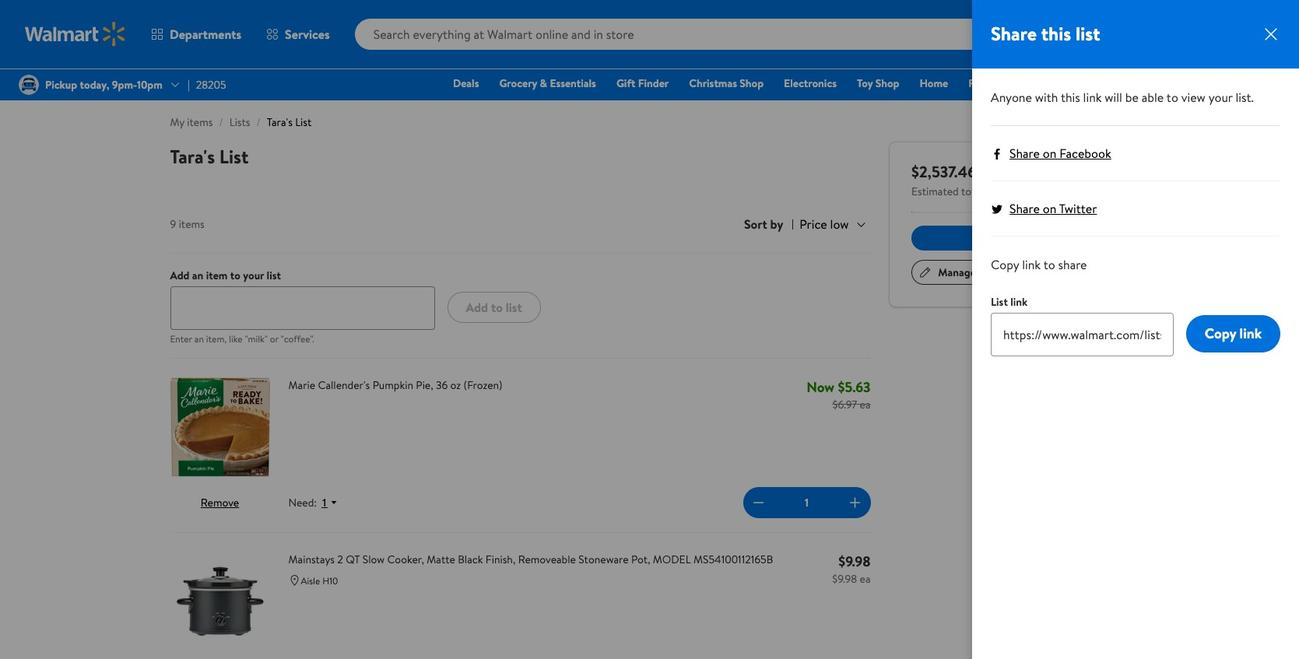 Task type: locate. For each thing, give the bounding box(es) containing it.
share on twitter
[[1010, 200, 1097, 217]]

copy
[[991, 256, 1019, 273], [1205, 324, 1236, 343]]

gift left the "cards"
[[1025, 76, 1044, 91]]

2 vertical spatial list
[[991, 294, 1008, 310]]

shop right toy
[[875, 76, 899, 91]]

items for manage
[[978, 265, 1004, 280]]

grocery & essentials
[[499, 76, 596, 91]]

an
[[192, 268, 203, 284], [194, 333, 204, 346]]

0 vertical spatial this
[[1041, 20, 1071, 47]]

pot,
[[631, 552, 650, 568]]

2 ea from the top
[[860, 572, 871, 587]]

Search search field
[[355, 19, 1036, 50]]

1 vertical spatial ea
[[860, 572, 871, 587]]

tara's right lists
[[267, 114, 293, 130]]

1 gift from the left
[[616, 76, 635, 91]]

ea down increase quantity marie callender's pumpkin pie, 36 oz (frozen), current quantity 1 image
[[860, 572, 871, 587]]

1 vertical spatial this
[[1061, 89, 1080, 106]]

marie callender's pumpkin pie, 36 oz (frozen)
[[288, 378, 503, 393]]

items for my
[[187, 114, 213, 130]]

marie callender's pumpkin pie, 36 oz (frozen) link
[[288, 378, 804, 394]]

your
[[1209, 89, 1233, 106], [243, 268, 264, 284]]

1 horizontal spatial tara's
[[267, 114, 293, 130]]

0 horizontal spatial tara's
[[170, 143, 215, 170]]

this right with at the top right of page
[[1061, 89, 1080, 106]]

items right 'my'
[[187, 114, 213, 130]]

total
[[961, 184, 983, 199]]

anyone
[[991, 89, 1032, 106]]

17
[[1265, 17, 1273, 30]]

deals
[[453, 76, 479, 91]]

0 vertical spatial copy
[[991, 256, 1019, 273]]

add
[[976, 230, 995, 246], [170, 268, 190, 284], [466, 299, 488, 316]]

ea inside now $5.63 $6.97 ea
[[860, 397, 871, 413]]

0 horizontal spatial /
[[219, 114, 223, 130]]

0 vertical spatial add
[[976, 230, 995, 246]]

gift
[[616, 76, 635, 91], [1025, 76, 1044, 91]]

list inside 'dialog'
[[991, 294, 1008, 310]]

pumpkin
[[373, 378, 413, 393]]

0 horizontal spatial list
[[219, 143, 249, 170]]

1 shop from the left
[[740, 76, 764, 91]]

shop for toy shop
[[875, 76, 899, 91]]

2 gift from the left
[[1025, 76, 1044, 91]]

registry link
[[1087, 75, 1141, 92]]

link inside 'button'
[[1240, 324, 1262, 343]]

1 vertical spatial items
[[179, 217, 205, 232]]

share up cart at right top
[[1010, 200, 1040, 217]]

share for share on twitter
[[1010, 200, 1040, 217]]

add inside button
[[976, 230, 995, 246]]

shop right the christmas at top right
[[740, 76, 764, 91]]

manage items button
[[911, 260, 1012, 285]]

list inside button
[[506, 299, 522, 316]]

9
[[170, 217, 176, 232]]

remove button
[[201, 495, 239, 511]]

1 on from the top
[[1043, 145, 1057, 162]]

one debit link
[[1147, 75, 1214, 92]]

1 vertical spatial copy
[[1205, 324, 1236, 343]]

list for add to list
[[506, 299, 522, 316]]

items right 9
[[179, 217, 205, 232]]

2 / from the left
[[257, 114, 261, 130]]

1 horizontal spatial add
[[466, 299, 488, 316]]

oz
[[450, 378, 461, 393]]

home
[[920, 76, 948, 91]]

an left item,
[[194, 333, 204, 346]]

shop for christmas shop
[[740, 76, 764, 91]]

this up the "cards"
[[1041, 20, 1071, 47]]

0 horizontal spatial add
[[170, 268, 190, 284]]

2 shop from the left
[[875, 76, 899, 91]]

list for share this list
[[1076, 20, 1100, 47]]

1 vertical spatial your
[[243, 268, 264, 284]]

/ left lists 'link' on the left
[[219, 114, 223, 130]]

2 vertical spatial add
[[466, 299, 488, 316]]

add for add to list
[[466, 299, 488, 316]]

on left facebook
[[1043, 145, 1057, 162]]

grocery
[[499, 76, 537, 91]]

enter
[[170, 333, 192, 346]]

need:
[[288, 495, 317, 511]]

cooker,
[[387, 552, 424, 568]]

$9.98
[[839, 552, 871, 572], [832, 572, 857, 587]]

1 horizontal spatial gift
[[1025, 76, 1044, 91]]

with
[[1035, 89, 1058, 106]]

items
[[187, 114, 213, 130], [179, 217, 205, 232], [978, 265, 1004, 280]]

debit
[[1180, 76, 1207, 91]]

list inside 'dialog'
[[1076, 20, 1100, 47]]

1 vertical spatial an
[[194, 333, 204, 346]]

list down lists
[[219, 143, 249, 170]]

items inside button
[[978, 265, 1004, 280]]

0 vertical spatial list
[[295, 114, 312, 130]]

cards
[[1046, 76, 1074, 91]]

1 / from the left
[[219, 114, 223, 130]]

add to list button
[[447, 292, 541, 323]]

shop inside 'link'
[[875, 76, 899, 91]]

1 horizontal spatial list
[[506, 299, 522, 316]]

add for add an item to your list
[[170, 268, 190, 284]]

items right manage
[[978, 265, 1004, 280]]

2 horizontal spatial list
[[991, 294, 1008, 310]]

0 horizontal spatial gift
[[616, 76, 635, 91]]

now $5.63 $6.97 ea
[[807, 378, 871, 413]]

sort
[[744, 216, 767, 233]]

$9.98 $9.98 ea
[[832, 552, 871, 587]]

by
[[770, 216, 783, 233]]

gift for gift cards
[[1025, 76, 1044, 91]]

toy shop
[[857, 76, 899, 91]]

0 vertical spatial your
[[1209, 89, 1233, 106]]

an left item
[[192, 268, 203, 284]]

will
[[1105, 89, 1122, 106]]

list down manage items
[[991, 294, 1008, 310]]

share for share this list
[[991, 20, 1037, 47]]

2 horizontal spatial list
[[1076, 20, 1100, 47]]

$2,537.46
[[911, 161, 976, 182]]

list right lists
[[295, 114, 312, 130]]

1 vertical spatial add
[[170, 268, 190, 284]]

mainstays 2 qt slow cooker, matte black finish, removeable stoneware pot, model ms54100112165b
[[288, 552, 773, 568]]

0 vertical spatial an
[[192, 268, 203, 284]]

an for enter
[[194, 333, 204, 346]]

close dialog image
[[1262, 25, 1280, 44]]

0 horizontal spatial shop
[[740, 76, 764, 91]]

$2,537.46 estimated total
[[911, 161, 983, 199]]

List link text field
[[991, 313, 1174, 357]]

gift for gift finder
[[616, 76, 635, 91]]

decrease quantity marie callender's pumpkin pie, 36 oz (frozen), current quantity 1 image
[[749, 494, 768, 512]]

1 horizontal spatial /
[[257, 114, 261, 130]]

0 horizontal spatial copy
[[991, 256, 1019, 273]]

settings button
[[1019, 260, 1107, 285]]

0 vertical spatial items
[[187, 114, 213, 130]]

0 vertical spatial tara's
[[267, 114, 293, 130]]

finder
[[638, 76, 669, 91]]

share up the fashion link
[[991, 20, 1037, 47]]

this
[[1041, 20, 1071, 47], [1061, 89, 1080, 106]]

0 horizontal spatial list
[[267, 268, 281, 284]]

gift inside gift finder link
[[616, 76, 635, 91]]

2 horizontal spatial add
[[976, 230, 995, 246]]

2 vertical spatial items
[[978, 265, 1004, 280]]

0 vertical spatial on
[[1043, 145, 1057, 162]]

be
[[1125, 89, 1139, 106]]

marie
[[288, 378, 315, 393]]

walmart image
[[25, 22, 126, 47]]

shop
[[740, 76, 764, 91], [875, 76, 899, 91]]

essentials
[[550, 76, 596, 91]]

1 horizontal spatial shop
[[875, 76, 899, 91]]

link for copy link
[[1240, 324, 1262, 343]]

ms54100112165b
[[694, 552, 773, 568]]

2 vertical spatial list
[[506, 299, 522, 316]]

add inside button
[[466, 299, 488, 316]]

gift left 'finder' at the top
[[616, 76, 635, 91]]

mainstays 2 qt slow cooker, matte black finish, removeable stoneware pot, model ms54100112165b link
[[288, 552, 812, 569]]

link for list link
[[1011, 294, 1028, 310]]

0 vertical spatial ea
[[860, 397, 871, 413]]

add to list
[[466, 299, 522, 316]]

$6.97
[[833, 397, 857, 413]]

my items / lists / tara's list
[[170, 114, 312, 130]]

Add an item to your list text field
[[170, 287, 435, 330]]

share down 'anyone'
[[1010, 145, 1040, 162]]

/
[[219, 114, 223, 130], [257, 114, 261, 130]]

your left list.
[[1209, 89, 1233, 106]]

&
[[540, 76, 547, 91]]

to inside add all to cart button
[[1011, 230, 1021, 246]]

1 vertical spatial list
[[219, 143, 249, 170]]

to
[[1167, 89, 1178, 106], [1011, 230, 1021, 246], [1044, 256, 1055, 273], [230, 268, 240, 284], [491, 299, 503, 316]]

copy inside "copy link" 'button'
[[1205, 324, 1236, 343]]

1 vertical spatial on
[[1043, 200, 1057, 217]]

ea
[[860, 397, 871, 413], [860, 572, 871, 587]]

increase quantity marie callender's pumpkin pie, 36 oz (frozen), current quantity 1 image
[[846, 494, 864, 512]]

link
[[1083, 89, 1102, 106], [1022, 256, 1041, 273], [1011, 294, 1028, 310], [1240, 324, 1262, 343]]

your right item
[[243, 268, 264, 284]]

/ right lists
[[257, 114, 261, 130]]

share down facebook
[[1080, 165, 1110, 182]]

1 ea from the top
[[860, 397, 871, 413]]

tara's
[[267, 114, 293, 130], [170, 143, 215, 170]]

tara's down my items link
[[170, 143, 215, 170]]

on left twitter
[[1043, 200, 1057, 217]]

1 horizontal spatial copy
[[1205, 324, 1236, 343]]

ea inside $9.98 $9.98 ea
[[860, 572, 871, 587]]

ea right $6.97
[[860, 397, 871, 413]]

0 vertical spatial list
[[1076, 20, 1100, 47]]

2 on from the top
[[1043, 200, 1057, 217]]

gift inside gift cards link
[[1025, 76, 1044, 91]]

1 horizontal spatial your
[[1209, 89, 1233, 106]]

list link
[[991, 294, 1028, 310]]



Task type: vqa. For each thing, say whether or not it's contained in the screenshot.
A
no



Task type: describe. For each thing, give the bounding box(es) containing it.
anyone with this link will be able to view your list.
[[991, 89, 1254, 106]]

9 items
[[170, 217, 205, 232]]

on for twitter
[[1043, 200, 1057, 217]]

like
[[229, 333, 243, 346]]

item,
[[206, 333, 227, 346]]

now
[[807, 378, 835, 397]]

my items link
[[170, 114, 213, 130]]

estimated
[[911, 184, 958, 199]]

"milk"
[[245, 333, 268, 346]]

1
[[805, 495, 809, 511]]

share on facebook button
[[991, 145, 1111, 162]]

home link
[[913, 75, 955, 92]]

matte
[[427, 552, 455, 568]]

0 horizontal spatial your
[[243, 268, 264, 284]]

add all to cart button
[[911, 226, 1107, 251]]

link for copy link to share
[[1022, 256, 1041, 273]]

toy shop link
[[850, 75, 906, 92]]

$5.63
[[838, 378, 871, 397]]

h10
[[322, 575, 338, 588]]

mainstays
[[288, 552, 335, 568]]

lists link
[[229, 114, 250, 130]]

walmart+
[[1227, 76, 1273, 91]]

qt
[[346, 552, 360, 568]]

"coffee".
[[281, 333, 314, 346]]

grocery & essentials link
[[492, 75, 603, 92]]

share on twitter button
[[991, 200, 1097, 217]]

or
[[270, 333, 279, 346]]

christmas
[[689, 76, 737, 91]]

aisle h10
[[301, 575, 338, 588]]

fashion
[[968, 76, 1005, 91]]

slow
[[363, 552, 385, 568]]

$705.60
[[1249, 38, 1276, 49]]

registry
[[1094, 76, 1134, 91]]

remove
[[201, 495, 239, 511]]

add for add all to cart
[[976, 230, 995, 246]]

items for 9
[[179, 217, 205, 232]]

1 vertical spatial tara's
[[170, 143, 215, 170]]

electronics
[[784, 76, 837, 91]]

add an item to your list
[[170, 268, 281, 284]]

christmas shop
[[689, 76, 764, 91]]

sort by
[[744, 216, 783, 233]]

share
[[1058, 256, 1087, 273]]

walmart+ link
[[1220, 75, 1280, 92]]

stoneware
[[579, 552, 629, 568]]

manage
[[938, 265, 976, 280]]

facebook
[[1060, 145, 1111, 162]]

share for share on facebook
[[1010, 145, 1040, 162]]

removeable
[[518, 552, 576, 568]]

gift finder link
[[609, 75, 676, 92]]

all
[[998, 230, 1008, 246]]

copy link
[[1205, 324, 1262, 343]]

Walmart Site-Wide search field
[[355, 19, 1036, 50]]

settings
[[1053, 265, 1092, 280]]

view
[[1181, 89, 1206, 106]]

list.
[[1236, 89, 1254, 106]]

one debit
[[1154, 76, 1207, 91]]

gift cards
[[1025, 76, 1074, 91]]

gift finder
[[616, 76, 669, 91]]

copy for copy link to share
[[991, 256, 1019, 273]]

gift cards link
[[1018, 75, 1081, 92]]

item
[[206, 268, 228, 284]]

an for add
[[192, 268, 203, 284]]

copy link to share
[[991, 256, 1087, 273]]

one
[[1154, 76, 1178, 91]]

to inside add to list button
[[491, 299, 503, 316]]

cart
[[1024, 230, 1043, 246]]

aisle
[[301, 575, 320, 588]]

copy for copy link
[[1205, 324, 1236, 343]]

finish,
[[486, 552, 516, 568]]

share this list
[[991, 20, 1100, 47]]

model
[[653, 552, 691, 568]]

pie,
[[416, 378, 433, 393]]

electronics link
[[777, 75, 844, 92]]

add all to cart
[[976, 230, 1043, 246]]

twitter
[[1059, 200, 1097, 217]]

tara's list
[[170, 143, 249, 170]]

1 horizontal spatial list
[[295, 114, 312, 130]]

2
[[337, 552, 343, 568]]

1 vertical spatial list
[[267, 268, 281, 284]]

36
[[436, 378, 448, 393]]

manage items
[[938, 265, 1004, 280]]

share this list dialog
[[972, 0, 1299, 659]]

able
[[1142, 89, 1164, 106]]

on for facebook
[[1043, 145, 1057, 162]]

black
[[458, 552, 483, 568]]

share for share
[[1080, 165, 1110, 182]]

(frozen)
[[464, 378, 503, 393]]

your inside share this list 'dialog'
[[1209, 89, 1233, 106]]

toy
[[857, 76, 873, 91]]



